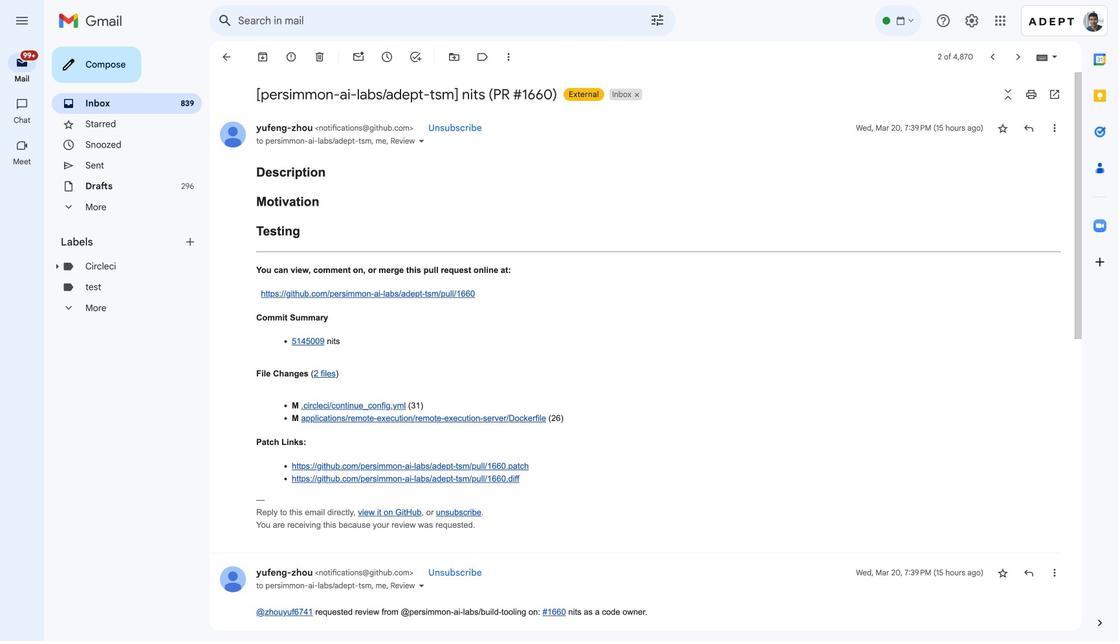 Task type: locate. For each thing, give the bounding box(es) containing it.
newer image
[[986, 50, 999, 63]]

2 show details image from the top
[[418, 582, 425, 590]]

delete image
[[313, 50, 326, 63]]

archive image
[[256, 50, 269, 63]]

tab list
[[1082, 41, 1119, 595]]

move to image
[[448, 50, 461, 63]]

navigation
[[0, 41, 45, 641]]

heading
[[0, 74, 44, 84], [0, 115, 44, 126], [0, 157, 44, 167], [61, 236, 184, 249]]

Search in mail search field
[[210, 5, 676, 36]]

1 show details image from the top
[[418, 137, 425, 145]]

main menu image
[[14, 13, 30, 28]]

add to tasks image
[[409, 50, 422, 63]]

snooze image
[[381, 50, 394, 63]]

1 vertical spatial show details image
[[418, 582, 425, 590]]

settings image
[[964, 13, 980, 28]]

back to inbox image
[[220, 50, 233, 63]]

Not starred checkbox
[[997, 122, 1010, 135]]

gmail image
[[58, 8, 129, 34]]

show details image
[[418, 137, 425, 145], [418, 582, 425, 590]]

cell
[[856, 122, 984, 135], [256, 122, 416, 134], [856, 567, 984, 580], [256, 567, 416, 579]]

list
[[210, 109, 1062, 641]]

report spam image
[[285, 50, 298, 63]]

0 vertical spatial show details image
[[418, 137, 425, 145]]

show details image for not starred option
[[418, 137, 425, 145]]

Search in mail text field
[[238, 14, 614, 27]]

advanced search options image
[[645, 7, 671, 33]]

older image
[[1012, 50, 1025, 63]]



Task type: describe. For each thing, give the bounding box(es) containing it.
Not starred checkbox
[[997, 567, 1010, 580]]

support image
[[936, 13, 952, 28]]

select input tool image
[[1051, 52, 1059, 62]]

not starred image
[[997, 122, 1010, 135]]

search in mail image
[[214, 9, 237, 32]]

more email options image
[[502, 50, 515, 63]]

show details image for not starred checkbox
[[418, 582, 425, 590]]

labels image
[[476, 50, 489, 63]]



Task type: vqa. For each thing, say whether or not it's contained in the screenshot.
get
no



